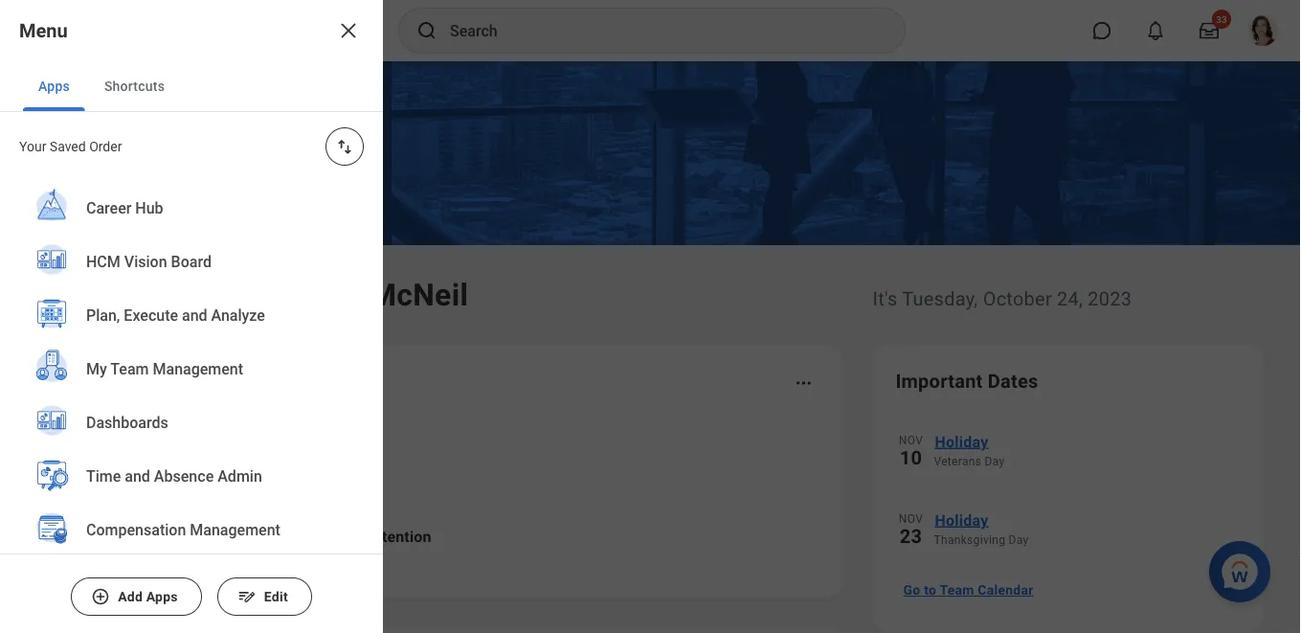 Task type: vqa. For each thing, say whether or not it's contained in the screenshot.
1st less
no



Task type: describe. For each thing, give the bounding box(es) containing it.
expenses
[[219, 527, 286, 546]]

text edit image
[[237, 587, 257, 606]]

holiday thanksgiving day
[[934, 511, 1029, 547]]

career hub link
[[23, 181, 360, 237]]

0 vertical spatial and
[[182, 306, 208, 324]]

plan, execute and analyze
[[86, 306, 265, 324]]

you have expenses that need attention button
[[61, 498, 819, 575]]

holiday for 10
[[935, 432, 989, 451]]

23
[[900, 525, 923, 547]]

holiday veterans day
[[934, 432, 1005, 468]]

you have expenses that need attention
[[149, 527, 432, 546]]

shortcuts
[[104, 78, 165, 94]]

list containing career hub
[[0, 181, 383, 633]]

apps button
[[23, 61, 85, 111]]

important
[[896, 370, 983, 392]]

hcm vision board
[[86, 252, 212, 270]]

order
[[89, 138, 122, 154]]

holiday for 23
[[935, 511, 989, 529]]

search image
[[416, 19, 439, 42]]

awaiting your action
[[61, 370, 246, 392]]

career hub
[[86, 199, 163, 217]]

afternoon,
[[119, 277, 268, 313]]

hcm
[[86, 252, 121, 270]]

dashboard expenses image
[[89, 522, 117, 551]]

sort image
[[335, 137, 354, 156]]

compensation
[[86, 520, 186, 539]]

good afternoon, logan mcneil
[[38, 277, 469, 313]]

go
[[904, 582, 921, 598]]

need
[[326, 527, 362, 546]]

24,
[[1058, 287, 1084, 310]]

add apps
[[118, 589, 178, 605]]

your saved order
[[19, 138, 122, 154]]

to
[[925, 582, 937, 598]]

plus circle image
[[91, 587, 110, 606]]

team inside my team management link
[[110, 359, 149, 378]]

saved
[[50, 138, 86, 154]]

attention
[[366, 527, 432, 546]]

time
[[86, 467, 121, 485]]

awaiting your action list
[[61, 421, 819, 575]]

admin
[[218, 467, 262, 485]]

2023
[[1089, 287, 1132, 310]]

time and absence admin link
[[23, 449, 360, 505]]

1 vertical spatial apps
[[146, 589, 178, 605]]

you
[[149, 527, 176, 546]]

veterans
[[934, 455, 982, 468]]

nov for 23
[[899, 512, 924, 526]]

10
[[900, 446, 923, 469]]

management inside compensation management link
[[190, 520, 281, 539]]

it's
[[873, 287, 898, 310]]

hcm vision board link
[[23, 235, 360, 290]]



Task type: locate. For each thing, give the bounding box(es) containing it.
1 vertical spatial nov
[[899, 512, 924, 526]]

1 horizontal spatial and
[[182, 306, 208, 324]]

vision
[[124, 252, 167, 270]]

list
[[0, 181, 383, 633]]

career
[[86, 199, 132, 217]]

holiday button for 10
[[934, 429, 1241, 454]]

apps down menu
[[38, 78, 70, 94]]

logan
[[276, 277, 362, 313]]

plan, execute and analyze link
[[23, 288, 360, 344]]

0 vertical spatial your
[[19, 138, 46, 154]]

execute
[[124, 306, 178, 324]]

0 horizontal spatial your
[[19, 138, 46, 154]]

2 nov from the top
[[899, 512, 924, 526]]

1 vertical spatial holiday button
[[934, 508, 1241, 533]]

action
[[189, 370, 246, 392]]

holiday inside holiday veterans day
[[935, 432, 989, 451]]

and
[[182, 306, 208, 324], [125, 467, 150, 485]]

important dates
[[896, 370, 1039, 392]]

dashboards
[[86, 413, 168, 431]]

1 nov from the top
[[899, 434, 924, 447]]

have
[[180, 527, 215, 546]]

tab list
[[0, 61, 383, 112]]

0 horizontal spatial apps
[[38, 78, 70, 94]]

day right 'veterans'
[[985, 455, 1005, 468]]

holiday button for 23
[[934, 508, 1241, 533]]

0 horizontal spatial team
[[110, 359, 149, 378]]

nov 10
[[899, 434, 924, 469]]

your up the dashboards link
[[143, 370, 184, 392]]

analyze
[[211, 306, 265, 324]]

1 holiday button from the top
[[934, 429, 1241, 454]]

menu
[[19, 19, 68, 42]]

calendar
[[978, 582, 1034, 598]]

1 vertical spatial day
[[1009, 534, 1029, 547]]

1 vertical spatial your
[[143, 370, 184, 392]]

1 holiday from the top
[[935, 432, 989, 451]]

your inside good afternoon, logan mcneil main content
[[143, 370, 184, 392]]

due
[[153, 467, 179, 483]]

day for 23
[[1009, 534, 1029, 547]]

1 horizontal spatial apps
[[146, 589, 178, 605]]

my team management
[[86, 359, 243, 378]]

0 vertical spatial holiday
[[935, 432, 989, 451]]

your inside 'global navigation' dialog
[[19, 138, 46, 154]]

0 vertical spatial apps
[[38, 78, 70, 94]]

absence
[[154, 467, 214, 485]]

global navigation dialog
[[0, 0, 383, 633]]

good
[[38, 277, 112, 313]]

0 vertical spatial holiday button
[[934, 429, 1241, 454]]

1 vertical spatial management
[[190, 520, 281, 539]]

banner
[[0, 0, 1302, 61]]

management
[[153, 359, 243, 378], [190, 520, 281, 539]]

team inside go to team calendar button
[[940, 582, 975, 598]]

team right to in the bottom right of the page
[[940, 582, 975, 598]]

that
[[290, 527, 322, 546]]

1 horizontal spatial team
[[940, 582, 975, 598]]

my
[[86, 359, 107, 378]]

team right my
[[110, 359, 149, 378]]

day right thanksgiving
[[1009, 534, 1029, 547]]

1 horizontal spatial your
[[143, 370, 184, 392]]

day
[[985, 455, 1005, 468], [1009, 534, 1029, 547]]

important dates element
[[896, 418, 1241, 567]]

nov
[[899, 434, 924, 447], [899, 512, 924, 526]]

edit
[[264, 589, 288, 605]]

holiday up 'veterans'
[[935, 432, 989, 451]]

and left due
[[125, 467, 150, 485]]

x image
[[337, 19, 360, 42]]

book open image
[[89, 445, 117, 474]]

profile logan mcneil element
[[1237, 10, 1290, 52]]

2 holiday button from the top
[[934, 508, 1241, 533]]

due 12/14/2022
[[153, 467, 256, 483]]

time and absence admin
[[86, 467, 262, 485]]

2 holiday from the top
[[935, 511, 989, 529]]

0 vertical spatial management
[[153, 359, 243, 378]]

notifications large image
[[1147, 21, 1166, 40]]

dates
[[988, 370, 1039, 392]]

and left the analyze
[[182, 306, 208, 324]]

edit button
[[217, 578, 312, 616]]

holiday up thanksgiving
[[935, 511, 989, 529]]

nov down 10
[[899, 512, 924, 526]]

nov 23
[[899, 512, 924, 547]]

board
[[171, 252, 212, 270]]

mcneil
[[370, 277, 469, 313]]

it's tuesday, october 24, 2023
[[873, 287, 1132, 310]]

go to team calendar button
[[896, 571, 1042, 609]]

0 vertical spatial nov
[[899, 434, 924, 447]]

0 horizontal spatial day
[[985, 455, 1005, 468]]

hub
[[135, 199, 163, 217]]

inbox large image
[[1200, 21, 1219, 40]]

day inside holiday veterans day
[[985, 455, 1005, 468]]

add
[[118, 589, 143, 605]]

tuesday,
[[903, 287, 978, 310]]

october
[[983, 287, 1053, 310]]

0 horizontal spatial and
[[125, 467, 150, 485]]

dashboards link
[[23, 396, 360, 451]]

12/14/2022
[[182, 467, 256, 483]]

my team management link
[[23, 342, 360, 398]]

1 vertical spatial holiday
[[935, 511, 989, 529]]

nov for 10
[[899, 434, 924, 447]]

1 vertical spatial team
[[940, 582, 975, 598]]

go to team calendar
[[904, 582, 1034, 598]]

management inside my team management link
[[153, 359, 243, 378]]

holiday
[[935, 432, 989, 451], [935, 511, 989, 529]]

day inside holiday thanksgiving day
[[1009, 534, 1029, 547]]

your left the saved
[[19, 138, 46, 154]]

day for 10
[[985, 455, 1005, 468]]

good afternoon, logan mcneil main content
[[0, 61, 1302, 633]]

compensation management link
[[23, 503, 360, 558]]

team
[[110, 359, 149, 378], [940, 582, 975, 598]]

compensation management
[[86, 520, 281, 539]]

apps
[[38, 78, 70, 94], [146, 589, 178, 605]]

holiday button
[[934, 429, 1241, 454], [934, 508, 1241, 533]]

plan,
[[86, 306, 120, 324]]

tab list containing apps
[[0, 61, 383, 112]]

0 vertical spatial day
[[985, 455, 1005, 468]]

add apps button
[[71, 578, 202, 616]]

awaiting
[[61, 370, 138, 392]]

nov left holiday veterans day
[[899, 434, 924, 447]]

apps right add
[[146, 589, 178, 605]]

shortcuts button
[[89, 61, 180, 111]]

apps inside tab list
[[38, 78, 70, 94]]

1 vertical spatial and
[[125, 467, 150, 485]]

0 vertical spatial team
[[110, 359, 149, 378]]

1 horizontal spatial day
[[1009, 534, 1029, 547]]

holiday inside holiday thanksgiving day
[[935, 511, 989, 529]]

your
[[19, 138, 46, 154], [143, 370, 184, 392]]

due 12/14/2022 button
[[61, 421, 819, 498]]

thanksgiving
[[934, 534, 1006, 547]]



